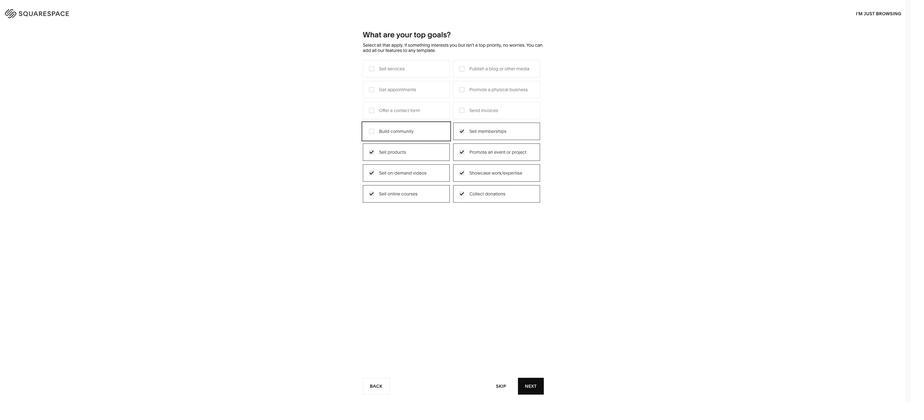 Task type: locate. For each thing, give the bounding box(es) containing it.
on-
[[388, 170, 395, 176]]

top
[[414, 30, 426, 39], [479, 42, 486, 48]]

can
[[535, 42, 543, 48]]

collect
[[470, 191, 484, 197]]

build
[[379, 129, 390, 134]]

physical
[[492, 87, 509, 92]]

courses
[[402, 191, 418, 197]]

sell for sell products
[[379, 149, 387, 155]]

0 horizontal spatial top
[[414, 30, 426, 39]]

an
[[488, 149, 493, 155]]

next
[[525, 384, 537, 389]]

sell online courses
[[379, 191, 418, 197]]

top up something
[[414, 30, 426, 39]]

media
[[517, 66, 530, 72]]

promote
[[470, 87, 487, 92], [470, 149, 487, 155]]

home & decor link
[[458, 87, 495, 92]]

promote for promote an event or project
[[470, 149, 487, 155]]

0 vertical spatial top
[[414, 30, 426, 39]]

videos
[[413, 170, 427, 176]]

& left non-
[[352, 115, 354, 120]]

2 promote from the top
[[470, 149, 487, 155]]

home
[[458, 87, 471, 92]]

worries.
[[510, 42, 526, 48]]

interests
[[431, 42, 449, 48]]

& for decor
[[472, 87, 475, 92]]

what
[[363, 30, 382, 39]]

or right event
[[507, 149, 511, 155]]

if
[[405, 42, 407, 48]]

community
[[391, 129, 414, 134]]

or right blog
[[500, 66, 504, 72]]

apply.
[[392, 42, 404, 48]]

travel link
[[392, 87, 411, 92]]

& left form
[[406, 105, 409, 111]]

memberships
[[478, 129, 507, 134]]

online
[[388, 191, 400, 197]]

lusaka element
[[373, 213, 534, 404]]

sell for sell services
[[379, 66, 387, 72]]

a right 'offer'
[[390, 108, 393, 113]]

sell for sell memberships
[[470, 129, 477, 134]]

blog
[[489, 66, 499, 72]]

offer
[[379, 108, 389, 113]]

sell left services
[[379, 66, 387, 72]]

media & podcasts link
[[392, 105, 435, 111]]

send
[[470, 108, 480, 113]]

a
[[476, 42, 478, 48], [486, 66, 488, 72], [488, 87, 491, 92], [390, 108, 393, 113]]

community & non-profits
[[327, 115, 379, 120]]

log             in
[[883, 10, 899, 15]]

any
[[409, 48, 416, 53]]

sell left memberships
[[470, 129, 477, 134]]

a left blog
[[486, 66, 488, 72]]

sell services
[[379, 66, 405, 72]]

& for non-
[[352, 115, 354, 120]]

& right nature
[[473, 96, 476, 102]]

professional services link
[[327, 96, 377, 102]]

1 promote from the top
[[470, 87, 487, 92]]

0 vertical spatial promote
[[470, 87, 487, 92]]

promote up nature & animals link
[[470, 87, 487, 92]]

fitness
[[458, 105, 473, 111]]

showcase work/expertise
[[470, 170, 523, 176]]

i'm just browsing link
[[857, 5, 902, 22]]

in
[[894, 10, 899, 15]]

a up animals
[[488, 87, 491, 92]]

sell left online
[[379, 191, 387, 197]]

& for podcasts
[[406, 105, 409, 111]]

1 vertical spatial or
[[507, 149, 511, 155]]

nature & animals link
[[458, 96, 500, 102]]

sell
[[379, 66, 387, 72], [470, 129, 477, 134], [379, 149, 387, 155], [379, 170, 387, 176], [379, 191, 387, 197]]

promote left an
[[470, 149, 487, 155]]

nature & animals
[[458, 96, 493, 102]]

professional
[[327, 96, 352, 102]]

1 vertical spatial promote
[[470, 149, 487, 155]]

0 horizontal spatial or
[[500, 66, 504, 72]]

media
[[392, 105, 405, 111]]

0 vertical spatial or
[[500, 66, 504, 72]]

demand
[[395, 170, 412, 176]]

a for publish a blog or other media
[[486, 66, 488, 72]]

a right isn't
[[476, 42, 478, 48]]

or
[[500, 66, 504, 72], [507, 149, 511, 155]]

1 vertical spatial top
[[479, 42, 486, 48]]

sell left products
[[379, 149, 387, 155]]

a for offer a contact form
[[390, 108, 393, 113]]

1 horizontal spatial or
[[507, 149, 511, 155]]

all
[[377, 42, 382, 48], [372, 48, 377, 53]]

promote an event or project
[[470, 149, 527, 155]]

back button
[[363, 378, 390, 395]]

are
[[383, 30, 395, 39]]

your
[[397, 30, 412, 39]]

sell left on-
[[379, 170, 387, 176]]

top right isn't
[[479, 42, 486, 48]]

decor
[[476, 87, 488, 92]]

all left our
[[372, 48, 377, 53]]

get appointments
[[379, 87, 416, 92]]

& right "home"
[[472, 87, 475, 92]]

event
[[494, 149, 506, 155]]

next button
[[518, 378, 544, 395]]

or for blog
[[500, 66, 504, 72]]

or for event
[[507, 149, 511, 155]]

other
[[505, 66, 516, 72]]

you
[[450, 42, 457, 48]]

travel
[[392, 87, 404, 92]]

restaurants
[[392, 96, 417, 102]]

features
[[386, 48, 402, 53]]



Task type: describe. For each thing, give the bounding box(es) containing it.
properties
[[420, 133, 441, 139]]

build community
[[379, 129, 414, 134]]

estate
[[402, 133, 415, 139]]

home & decor
[[458, 87, 488, 92]]

sell for sell on-demand videos
[[379, 170, 387, 176]]

restaurants link
[[392, 96, 423, 102]]

back
[[370, 384, 383, 389]]

events link
[[392, 115, 412, 120]]

our
[[378, 48, 385, 53]]

services
[[388, 66, 405, 72]]

real
[[392, 133, 401, 139]]

promote for promote a physical business
[[470, 87, 487, 92]]

sell memberships
[[470, 129, 507, 134]]

& for animals
[[473, 96, 476, 102]]

log
[[883, 10, 893, 15]]

priority,
[[487, 42, 502, 48]]

business
[[510, 87, 528, 92]]

1 horizontal spatial top
[[479, 42, 486, 48]]

& right estate
[[416, 133, 419, 139]]

skip
[[497, 384, 507, 389]]

publish
[[470, 66, 485, 72]]

real estate & properties link
[[392, 133, 447, 139]]

publish a blog or other media
[[470, 66, 530, 72]]

isn't
[[466, 42, 474, 48]]

invoices
[[481, 108, 498, 113]]

donations
[[485, 191, 506, 197]]

collect donations
[[470, 191, 506, 197]]

appointments
[[388, 87, 416, 92]]

contact
[[394, 108, 410, 113]]

all left that
[[377, 42, 382, 48]]

animals
[[477, 96, 493, 102]]

get
[[379, 87, 387, 92]]

what are your top goals? select all that apply. if something interests you but isn't a top priority, no worries. you can add all our features to any template.
[[363, 30, 543, 53]]

browsing
[[877, 11, 902, 16]]

but
[[459, 42, 465, 48]]

community & non-profits link
[[327, 115, 385, 120]]

squarespace logo link
[[12, 7, 190, 18]]

professional services
[[327, 96, 370, 102]]

nature
[[458, 96, 472, 102]]

community
[[327, 115, 351, 120]]

a inside what are your top goals? select all that apply. if something interests you but isn't a top priority, no worries. you can add all our features to any template.
[[476, 42, 478, 48]]

weddings
[[392, 124, 413, 130]]

sell on-demand videos
[[379, 170, 427, 176]]

log             in link
[[883, 10, 899, 15]]

products
[[388, 149, 406, 155]]

form
[[411, 108, 420, 113]]

i'm
[[857, 11, 863, 16]]

to
[[403, 48, 407, 53]]

something
[[408, 42, 430, 48]]

promote a physical business
[[470, 87, 528, 92]]

services
[[353, 96, 370, 102]]

skip button
[[490, 378, 514, 395]]

events
[[392, 115, 406, 120]]

sell for sell online courses
[[379, 191, 387, 197]]

that
[[383, 42, 390, 48]]

offer a contact form
[[379, 108, 420, 113]]

lusaka image
[[373, 213, 534, 404]]

work/expertise
[[492, 170, 523, 176]]

select
[[363, 42, 376, 48]]

template.
[[417, 48, 436, 53]]

just
[[864, 11, 875, 16]]

project
[[512, 149, 527, 155]]

a for promote a physical business
[[488, 87, 491, 92]]

podcasts
[[410, 105, 429, 111]]

i'm just browsing
[[857, 11, 902, 16]]

non-
[[356, 115, 366, 120]]

fitness link
[[458, 105, 479, 111]]

goals?
[[428, 30, 451, 39]]

profits
[[366, 115, 379, 120]]

sell products
[[379, 149, 406, 155]]

no
[[503, 42, 509, 48]]

real estate & properties
[[392, 133, 441, 139]]

squarespace logo image
[[12, 7, 85, 18]]

send invoices
[[470, 108, 498, 113]]



Task type: vqa. For each thing, say whether or not it's contained in the screenshot.
offer terms link
no



